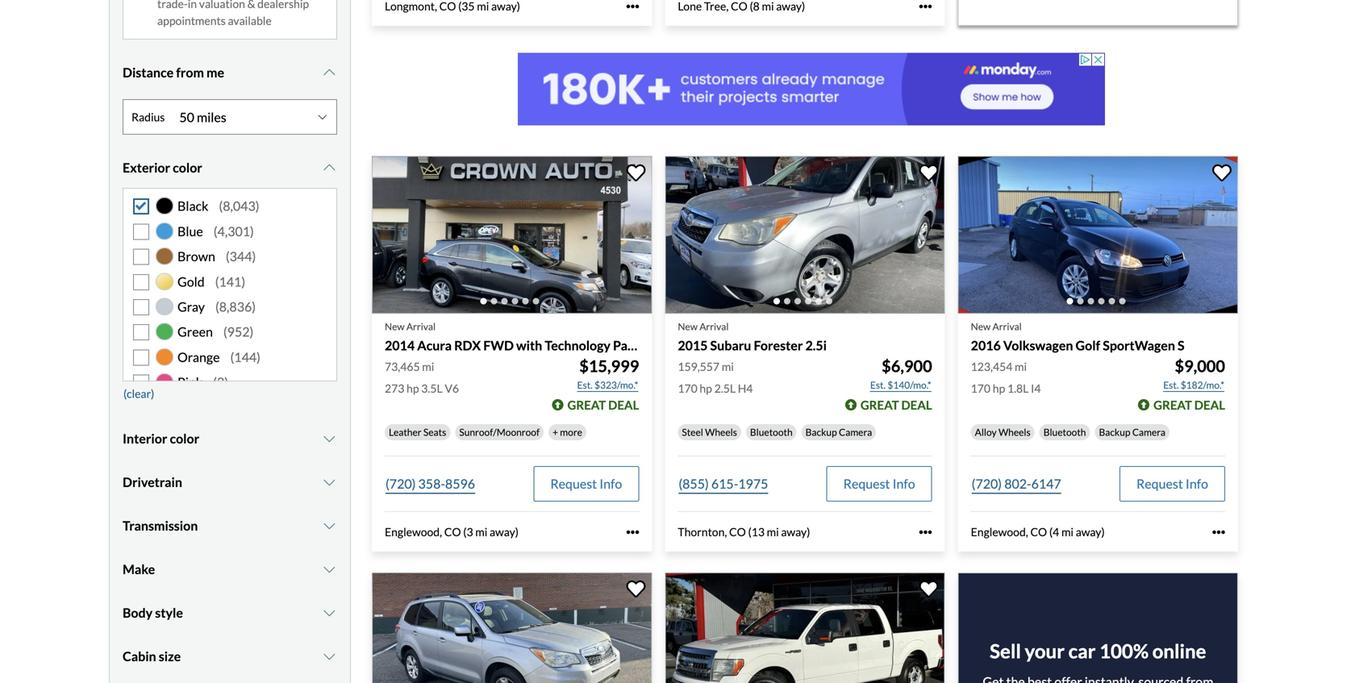 Task type: vqa. For each thing, say whether or not it's contained in the screenshot.


Task type: describe. For each thing, give the bounding box(es) containing it.
2.5i
[[806, 338, 827, 354]]

brown
[[178, 249, 215, 264]]

3.5l
[[422, 382, 443, 396]]

$15,999 est. $323/mo.*
[[578, 357, 640, 391]]

(952)
[[223, 324, 254, 340]]

englewood, for $15,999
[[385, 526, 442, 539]]

chevron down image for body style
[[322, 607, 337, 620]]

drivetrain
[[123, 475, 182, 491]]

backup camera for $6,900
[[806, 427, 873, 438]]

est. for $15,999
[[578, 380, 593, 391]]

chevron down image for transmission
[[322, 520, 337, 533]]

bluetooth for $9,000
[[1044, 427, 1087, 438]]

(720) 358-8596
[[386, 476, 475, 492]]

$9,000
[[1176, 357, 1226, 376]]

size
[[159, 649, 181, 665]]

distance
[[123, 65, 174, 80]]

new arrival 2014 acura rdx fwd with technology package
[[385, 321, 662, 354]]

(344)
[[226, 249, 256, 264]]

$6,900
[[882, 357, 933, 376]]

+ more
[[553, 427, 583, 438]]

online
[[1153, 640, 1207, 663]]

2 ellipsis h image from the top
[[920, 526, 933, 539]]

englewood, for $9,000
[[972, 526, 1029, 539]]

hp for $6,900
[[700, 382, 713, 396]]

deal for $9,000
[[1195, 398, 1226, 413]]

orange
[[178, 349, 220, 365]]

chevron down image for interior color
[[322, 433, 337, 446]]

thornton,
[[678, 526, 728, 539]]

$6,900 est. $140/mo.*
[[871, 357, 933, 391]]

great deal for $9,000
[[1154, 398, 1226, 413]]

arrival for $6,900
[[700, 321, 729, 333]]

englewood, co (3 mi away)
[[385, 526, 519, 539]]

blue
[[178, 224, 203, 239]]

615-
[[712, 476, 739, 492]]

358-
[[419, 476, 445, 492]]

159,557
[[678, 360, 720, 374]]

distance from me
[[123, 65, 224, 80]]

(8,836)
[[215, 299, 256, 315]]

(clear)
[[123, 387, 154, 401]]

request for $6,900
[[844, 476, 891, 492]]

me
[[207, 65, 224, 80]]

seats
[[424, 427, 447, 438]]

170 for $6,900
[[678, 382, 698, 396]]

i4
[[1032, 382, 1042, 396]]

$9,000 est. $182/mo.*
[[1164, 357, 1226, 391]]

co for $6,900
[[730, 526, 746, 539]]

backup camera for $9,000
[[1100, 427, 1166, 438]]

(2)
[[213, 375, 228, 390]]

car
[[1069, 640, 1096, 663]]

great deal for $6,900
[[861, 398, 933, 413]]

170 for $9,000
[[972, 382, 991, 396]]

new for $6,900
[[678, 321, 698, 333]]

leather seats
[[389, 427, 447, 438]]

gray 2014 acura rdx fwd with technology package suv / crossover front-wheel drive automatic image
[[372, 156, 652, 314]]

(720) for $9,000
[[972, 476, 1003, 492]]

thornton, co (13 mi away)
[[678, 526, 811, 539]]

white 2013 ford f-150 xl supercrew pickup truck 4x2 automatic image
[[665, 573, 946, 684]]

pink
[[178, 375, 203, 390]]

1.8l
[[1008, 382, 1029, 396]]

forester
[[754, 338, 803, 354]]

away) for $9,000
[[1076, 526, 1106, 539]]

100%
[[1100, 640, 1149, 663]]

73,465 mi 273 hp 3.5l v6
[[385, 360, 459, 396]]

chevron down image for exterior color
[[322, 162, 337, 175]]

interior color button
[[123, 419, 337, 459]]

2014
[[385, 338, 415, 354]]

sportwagen
[[1104, 338, 1176, 354]]

exterior
[[123, 160, 170, 176]]

make
[[123, 562, 155, 578]]

request info button for $9,000
[[1120, 467, 1226, 502]]

v6
[[445, 382, 459, 396]]

hp for $9,000
[[993, 382, 1006, 396]]

great deal for $15,999
[[568, 398, 640, 413]]

ellipsis h image for $9,000
[[1213, 526, 1226, 539]]

6147
[[1032, 476, 1062, 492]]

request info for $6,900
[[844, 476, 916, 492]]

273
[[385, 382, 405, 396]]

cabin size
[[123, 649, 181, 665]]

73,465
[[385, 360, 420, 374]]

chevron down image for cabin size
[[322, 651, 337, 664]]

(144)
[[230, 349, 261, 365]]

+
[[553, 427, 559, 438]]

159,557 mi 170 hp 2.5l h4
[[678, 360, 753, 396]]

mi inside 123,454 mi 170 hp 1.8l i4
[[1015, 360, 1028, 374]]

est. for $9,000
[[1164, 380, 1180, 391]]

mi right (4
[[1062, 526, 1074, 539]]

style
[[155, 606, 183, 621]]

123,454 mi 170 hp 1.8l i4
[[972, 360, 1042, 396]]

from
[[176, 65, 204, 80]]

hp for $15,999
[[407, 382, 419, 396]]

previous image image for $6,900
[[675, 222, 691, 248]]

make button
[[123, 550, 337, 590]]

$15,999
[[580, 357, 640, 376]]

package
[[613, 338, 662, 354]]

arrival for $15,999
[[407, 321, 436, 333]]

cabin
[[123, 649, 156, 665]]

fwd
[[484, 338, 514, 354]]

request info button for $15,999
[[534, 467, 640, 502]]

h4
[[738, 382, 753, 396]]

mi right (3
[[476, 526, 488, 539]]

new for $9,000
[[972, 321, 991, 333]]

gold
[[178, 274, 205, 290]]

cabin size button
[[123, 637, 337, 677]]

previous image image for $15,999
[[382, 222, 398, 248]]

request info button for $6,900
[[827, 467, 933, 502]]

ellipsis h image for $15,999
[[627, 526, 640, 539]]

2015
[[678, 338, 708, 354]]

sell your car 100% online
[[990, 640, 1207, 663]]

s
[[1178, 338, 1185, 354]]

(4,301)
[[214, 224, 254, 239]]

request for $15,999
[[551, 476, 597, 492]]

est. $323/mo.* button
[[577, 377, 640, 394]]

(855) 615-1975 button
[[678, 467, 770, 502]]

great for $6,900
[[861, 398, 900, 413]]

great for $9,000
[[1154, 398, 1193, 413]]

great for $15,999
[[568, 398, 606, 413]]



Task type: locate. For each thing, give the bounding box(es) containing it.
rdx
[[454, 338, 481, 354]]

distance from me button
[[123, 53, 337, 93]]

bluetooth for $6,900
[[751, 427, 793, 438]]

2 horizontal spatial arrival
[[993, 321, 1022, 333]]

deal down $182/mo.*
[[1195, 398, 1226, 413]]

more
[[560, 427, 583, 438]]

1 horizontal spatial great
[[861, 398, 900, 413]]

great down "est. $182/mo.*" button
[[1154, 398, 1193, 413]]

3 co from the left
[[1031, 526, 1048, 539]]

1 request info from the left
[[551, 476, 623, 492]]

8596
[[445, 476, 475, 492]]

color
[[173, 160, 202, 176], [170, 431, 199, 447]]

advertisement region
[[518, 53, 1106, 126]]

1 horizontal spatial new
[[678, 321, 698, 333]]

3 chevron down image from the top
[[322, 433, 337, 446]]

1 great from the left
[[568, 398, 606, 413]]

0 horizontal spatial camera
[[839, 427, 873, 438]]

next image image for $15,999
[[627, 222, 643, 248]]

great deal down "est. $182/mo.*" button
[[1154, 398, 1226, 413]]

wheels right steel
[[706, 427, 738, 438]]

(720) left 802-
[[972, 476, 1003, 492]]

hp inside '73,465 mi 273 hp 3.5l v6'
[[407, 382, 419, 396]]

0 horizontal spatial backup camera
[[806, 427, 873, 438]]

away) for $6,900
[[782, 526, 811, 539]]

est.
[[578, 380, 593, 391], [871, 380, 886, 391], [1164, 380, 1180, 391]]

transmission button
[[123, 506, 337, 547]]

2 backup camera from the left
[[1100, 427, 1166, 438]]

body style button
[[123, 593, 337, 634]]

great deal down est. $140/mo.* button
[[861, 398, 933, 413]]

transmission
[[123, 518, 198, 534]]

2 horizontal spatial great
[[1154, 398, 1193, 413]]

camera for $6,900
[[839, 427, 873, 438]]

interior
[[123, 431, 167, 447]]

2 bluetooth from the left
[[1044, 427, 1087, 438]]

1 (720) from the left
[[386, 476, 416, 492]]

2 horizontal spatial new
[[972, 321, 991, 333]]

0 horizontal spatial backup
[[806, 427, 838, 438]]

(720)
[[386, 476, 416, 492], [972, 476, 1003, 492]]

new up 2016
[[972, 321, 991, 333]]

2 170 from the left
[[972, 382, 991, 396]]

color for interior color
[[170, 431, 199, 447]]

1 horizontal spatial englewood,
[[972, 526, 1029, 539]]

hp inside 159,557 mi 170 hp 2.5l h4
[[700, 382, 713, 396]]

camera
[[839, 427, 873, 438], [1133, 427, 1166, 438]]

co left (13 on the bottom right of the page
[[730, 526, 746, 539]]

deal down $140/mo.*
[[902, 398, 933, 413]]

1 englewood, from the left
[[385, 526, 442, 539]]

(3
[[463, 526, 473, 539]]

2 horizontal spatial info
[[1186, 476, 1209, 492]]

0 horizontal spatial request info
[[551, 476, 623, 492]]

1 horizontal spatial great deal
[[861, 398, 933, 413]]

gray
[[178, 299, 205, 315]]

3 request info from the left
[[1137, 476, 1209, 492]]

0 horizontal spatial bluetooth
[[751, 427, 793, 438]]

2 great deal from the left
[[861, 398, 933, 413]]

1 ellipsis h image from the top
[[920, 0, 933, 13]]

great deal
[[568, 398, 640, 413], [861, 398, 933, 413], [1154, 398, 1226, 413]]

mi inside 159,557 mi 170 hp 2.5l h4
[[722, 360, 734, 374]]

0 vertical spatial color
[[173, 160, 202, 176]]

1 chevron down image from the top
[[322, 66, 337, 79]]

chevron down image inside exterior color "dropdown button"
[[322, 162, 337, 175]]

next image image for $6,900
[[920, 222, 936, 248]]

1 horizontal spatial 170
[[972, 382, 991, 396]]

hp left 2.5l
[[700, 382, 713, 396]]

1 request info button from the left
[[534, 467, 640, 502]]

1 backup from the left
[[806, 427, 838, 438]]

color for exterior color
[[173, 160, 202, 176]]

1 horizontal spatial request
[[844, 476, 891, 492]]

backup camera down est. $140/mo.* button
[[806, 427, 873, 438]]

170 down 123,454
[[972, 382, 991, 396]]

exterior color
[[123, 160, 202, 176]]

next image image for $9,000
[[1213, 222, 1229, 248]]

ellipsis h image
[[920, 0, 933, 13], [920, 526, 933, 539]]

est. down $15,999
[[578, 380, 593, 391]]

hp right 273
[[407, 382, 419, 396]]

color inside dropdown button
[[170, 431, 199, 447]]

drivetrain button
[[123, 463, 337, 503]]

(720) for $15,999
[[386, 476, 416, 492]]

2 horizontal spatial deal
[[1195, 398, 1226, 413]]

mi inside '73,465 mi 273 hp 3.5l v6'
[[422, 360, 435, 374]]

info for $6,900
[[893, 476, 916, 492]]

chevron down image inside 'distance from me' dropdown button
[[322, 66, 337, 79]]

2 deal from the left
[[902, 398, 933, 413]]

2 great from the left
[[861, 398, 900, 413]]

backup for $9,000
[[1100, 427, 1131, 438]]

1 away) from the left
[[490, 526, 519, 539]]

previous image image
[[382, 222, 398, 248], [675, 222, 691, 248], [968, 222, 984, 248], [382, 639, 398, 665], [675, 639, 691, 665]]

1 great deal from the left
[[568, 398, 640, 413]]

backup for $6,900
[[806, 427, 838, 438]]

2 request from the left
[[844, 476, 891, 492]]

previous image image for $9,000
[[968, 222, 984, 248]]

wheels
[[706, 427, 738, 438], [999, 427, 1031, 438]]

1 horizontal spatial wheels
[[999, 427, 1031, 438]]

volkswagen
[[1004, 338, 1074, 354]]

englewood, down the (720) 802-6147 button
[[972, 526, 1029, 539]]

black 2016 volkswagen golf sportwagen s wagon front-wheel drive 6-speed automatic image
[[959, 156, 1239, 314]]

$182/mo.*
[[1181, 380, 1225, 391]]

0 horizontal spatial wheels
[[706, 427, 738, 438]]

chevron down image for make
[[322, 564, 337, 576]]

0 vertical spatial chevron down image
[[322, 66, 337, 79]]

1 horizontal spatial request info button
[[827, 467, 933, 502]]

arrival up acura
[[407, 321, 436, 333]]

golf
[[1076, 338, 1101, 354]]

1 deal from the left
[[609, 398, 640, 413]]

mi right (13 on the bottom right of the page
[[767, 526, 779, 539]]

bluetooth up 6147
[[1044, 427, 1087, 438]]

englewood,
[[385, 526, 442, 539], [972, 526, 1029, 539]]

new up 2015
[[678, 321, 698, 333]]

3 chevron down image from the top
[[322, 564, 337, 576]]

mi
[[422, 360, 435, 374], [722, 360, 734, 374], [1015, 360, 1028, 374], [476, 526, 488, 539], [767, 526, 779, 539], [1062, 526, 1074, 539]]

2 request info button from the left
[[827, 467, 933, 502]]

englewood, co (4 mi away)
[[972, 526, 1106, 539]]

1 request from the left
[[551, 476, 597, 492]]

bluetooth down h4
[[751, 427, 793, 438]]

2 horizontal spatial request
[[1137, 476, 1184, 492]]

1 horizontal spatial info
[[893, 476, 916, 492]]

1 horizontal spatial away)
[[782, 526, 811, 539]]

170 inside 159,557 mi 170 hp 2.5l h4
[[678, 382, 698, 396]]

est. $140/mo.* button
[[870, 377, 933, 394]]

camera down "est. $182/mo.*" button
[[1133, 427, 1166, 438]]

est. $182/mo.* button
[[1163, 377, 1226, 394]]

wheels right alloy
[[999, 427, 1031, 438]]

0 horizontal spatial co
[[445, 526, 461, 539]]

(720) 358-8596 button
[[385, 467, 476, 502]]

away) right (13 on the bottom right of the page
[[782, 526, 811, 539]]

ellipsis h image
[[627, 0, 640, 13], [627, 526, 640, 539], [1213, 526, 1226, 539]]

1 est. from the left
[[578, 380, 593, 391]]

0 horizontal spatial request
[[551, 476, 597, 492]]

est. inside $15,999 est. $323/mo.*
[[578, 380, 593, 391]]

with
[[517, 338, 543, 354]]

est. inside $6,900 est. $140/mo.*
[[871, 380, 886, 391]]

chevron down image inside transmission dropdown button
[[322, 520, 337, 533]]

backup camera
[[806, 427, 873, 438], [1100, 427, 1166, 438]]

co for $15,999
[[445, 526, 461, 539]]

info for $9,000
[[1186, 476, 1209, 492]]

technology
[[545, 338, 611, 354]]

new for $15,999
[[385, 321, 405, 333]]

deal for $6,900
[[902, 398, 933, 413]]

subaru
[[711, 338, 752, 354]]

backup camera down "est. $182/mo.*" button
[[1100, 427, 1166, 438]]

mi up 1.8l
[[1015, 360, 1028, 374]]

2 info from the left
[[893, 476, 916, 492]]

mi down subaru
[[722, 360, 734, 374]]

1 vertical spatial color
[[170, 431, 199, 447]]

request for $9,000
[[1137, 476, 1184, 492]]

2 camera from the left
[[1133, 427, 1166, 438]]

request
[[551, 476, 597, 492], [844, 476, 891, 492], [1137, 476, 1184, 492]]

3 hp from the left
[[993, 382, 1006, 396]]

(720) 802-6147
[[972, 476, 1062, 492]]

away) for $15,999
[[490, 526, 519, 539]]

info for $15,999
[[600, 476, 623, 492]]

arrival inside new arrival 2016 volkswagen golf sportwagen s
[[993, 321, 1022, 333]]

(4
[[1050, 526, 1060, 539]]

great down est. $323/mo.* button
[[568, 398, 606, 413]]

3 request from the left
[[1137, 476, 1184, 492]]

(855)
[[679, 476, 709, 492]]

arrival inside new arrival 2014 acura rdx fwd with technology package
[[407, 321, 436, 333]]

body style
[[123, 606, 183, 621]]

exterior color button
[[123, 148, 337, 188]]

2 englewood, from the left
[[972, 526, 1029, 539]]

new inside new arrival 2015 subaru forester 2.5i
[[678, 321, 698, 333]]

hp inside 123,454 mi 170 hp 1.8l i4
[[993, 382, 1006, 396]]

1 horizontal spatial backup camera
[[1100, 427, 1166, 438]]

1 horizontal spatial hp
[[700, 382, 713, 396]]

request info for $15,999
[[551, 476, 623, 492]]

3 info from the left
[[1186, 476, 1209, 492]]

1 horizontal spatial co
[[730, 526, 746, 539]]

est. left $140/mo.*
[[871, 380, 886, 391]]

chevron down image inside interior color dropdown button
[[322, 433, 337, 446]]

new up 2014
[[385, 321, 405, 333]]

(720) 802-6147 button
[[972, 467, 1063, 502]]

2 horizontal spatial hp
[[993, 382, 1006, 396]]

0 horizontal spatial 170
[[678, 382, 698, 396]]

1975
[[739, 476, 769, 492]]

2 chevron down image from the top
[[322, 520, 337, 533]]

123,454
[[972, 360, 1013, 374]]

new arrival 2016 volkswagen golf sportwagen s
[[972, 321, 1185, 354]]

co
[[445, 526, 461, 539], [730, 526, 746, 539], [1031, 526, 1048, 539]]

1 vertical spatial chevron down image
[[322, 162, 337, 175]]

arrival up 2016
[[993, 321, 1022, 333]]

silver 2015 subaru forester 2.5i suv / crossover all-wheel drive 6-speed manual image
[[665, 156, 946, 314]]

leather
[[389, 427, 422, 438]]

3 arrival from the left
[[993, 321, 1022, 333]]

radius
[[132, 110, 165, 124]]

arrival
[[407, 321, 436, 333], [700, 321, 729, 333], [993, 321, 1022, 333]]

3 away) from the left
[[1076, 526, 1106, 539]]

$140/mo.*
[[888, 380, 932, 391]]

0 horizontal spatial (720)
[[386, 476, 416, 492]]

chevron down image inside make dropdown button
[[322, 564, 337, 576]]

2 hp from the left
[[700, 382, 713, 396]]

wheels for $9,000
[[999, 427, 1031, 438]]

1 horizontal spatial arrival
[[700, 321, 729, 333]]

2 horizontal spatial great deal
[[1154, 398, 1226, 413]]

interior color
[[123, 431, 199, 447]]

2 new from the left
[[678, 321, 698, 333]]

1 horizontal spatial est.
[[871, 380, 886, 391]]

chevron down image
[[322, 66, 337, 79], [322, 162, 337, 175], [322, 433, 337, 446]]

1 horizontal spatial bluetooth
[[1044, 427, 1087, 438]]

1 horizontal spatial backup
[[1100, 427, 1131, 438]]

new inside new arrival 2014 acura rdx fwd with technology package
[[385, 321, 405, 333]]

bluetooth
[[751, 427, 793, 438], [1044, 427, 1087, 438]]

1 horizontal spatial deal
[[902, 398, 933, 413]]

(855) 615-1975
[[679, 476, 769, 492]]

away) right (4
[[1076, 526, 1106, 539]]

$323/mo.*
[[595, 380, 639, 391]]

0 vertical spatial ellipsis h image
[[920, 0, 933, 13]]

new arrival 2015 subaru forester 2.5i
[[678, 321, 827, 354]]

2 wheels from the left
[[999, 427, 1031, 438]]

(141)
[[215, 274, 245, 290]]

est. for $6,900
[[871, 380, 886, 391]]

3 new from the left
[[972, 321, 991, 333]]

802-
[[1005, 476, 1032, 492]]

great deal down est. $323/mo.* button
[[568, 398, 640, 413]]

camera down est. $140/mo.* button
[[839, 427, 873, 438]]

arrival for $9,000
[[993, 321, 1022, 333]]

steel wheels
[[682, 427, 738, 438]]

0 horizontal spatial hp
[[407, 382, 419, 396]]

1 hp from the left
[[407, 382, 419, 396]]

co left (4
[[1031, 526, 1048, 539]]

englewood, down (720) 358-8596 button
[[385, 526, 442, 539]]

2 horizontal spatial request info button
[[1120, 467, 1226, 502]]

2 horizontal spatial est.
[[1164, 380, 1180, 391]]

0 horizontal spatial est.
[[578, 380, 593, 391]]

color right interior
[[170, 431, 199, 447]]

co left (3
[[445, 526, 461, 539]]

1 wheels from the left
[[706, 427, 738, 438]]

2.5l
[[715, 382, 736, 396]]

2 horizontal spatial co
[[1031, 526, 1048, 539]]

est. left $182/mo.*
[[1164, 380, 1180, 391]]

1 horizontal spatial request info
[[844, 476, 916, 492]]

1 camera from the left
[[839, 427, 873, 438]]

body
[[123, 606, 153, 621]]

deal down $323/mo.*
[[609, 398, 640, 413]]

alloy wheels
[[976, 427, 1031, 438]]

hp left 1.8l
[[993, 382, 1006, 396]]

chevron down image inside body style "dropdown button"
[[322, 607, 337, 620]]

0 horizontal spatial englewood,
[[385, 526, 442, 539]]

2 vertical spatial chevron down image
[[322, 433, 337, 446]]

1 arrival from the left
[[407, 321, 436, 333]]

1 horizontal spatial camera
[[1133, 427, 1166, 438]]

1 170 from the left
[[678, 382, 698, 396]]

0 horizontal spatial request info button
[[534, 467, 640, 502]]

black
[[178, 198, 209, 214]]

1 bluetooth from the left
[[751, 427, 793, 438]]

3 great from the left
[[1154, 398, 1193, 413]]

next image image
[[627, 222, 643, 248], [920, 222, 936, 248], [1213, 222, 1229, 248], [627, 639, 643, 665], [920, 639, 936, 665]]

1 vertical spatial ellipsis h image
[[920, 526, 933, 539]]

170 down 159,557
[[678, 382, 698, 396]]

1 chevron down image from the top
[[322, 476, 337, 489]]

2 chevron down image from the top
[[322, 162, 337, 175]]

chevron down image inside drivetrain dropdown button
[[322, 476, 337, 489]]

0 horizontal spatial great deal
[[568, 398, 640, 413]]

0 horizontal spatial deal
[[609, 398, 640, 413]]

2 away) from the left
[[782, 526, 811, 539]]

(8,043)
[[219, 198, 260, 214]]

2 horizontal spatial away)
[[1076, 526, 1106, 539]]

away) right (3
[[490, 526, 519, 539]]

2 backup from the left
[[1100, 427, 1131, 438]]

2 est. from the left
[[871, 380, 886, 391]]

1 co from the left
[[445, 526, 461, 539]]

arrival up subaru
[[700, 321, 729, 333]]

2 co from the left
[[730, 526, 746, 539]]

hp
[[407, 382, 419, 396], [700, 382, 713, 396], [993, 382, 1006, 396]]

1 info from the left
[[600, 476, 623, 492]]

2 request info from the left
[[844, 476, 916, 492]]

color up "black" on the left top of page
[[173, 160, 202, 176]]

wheels for $6,900
[[706, 427, 738, 438]]

arrival inside new arrival 2015 subaru forester 2.5i
[[700, 321, 729, 333]]

steel
[[682, 427, 704, 438]]

1 horizontal spatial (720)
[[972, 476, 1003, 492]]

great down est. $140/mo.* button
[[861, 398, 900, 413]]

chevron down image
[[322, 476, 337, 489], [322, 520, 337, 533], [322, 564, 337, 576], [322, 607, 337, 620], [322, 651, 337, 664]]

3 request info button from the left
[[1120, 467, 1226, 502]]

3 deal from the left
[[1195, 398, 1226, 413]]

4 chevron down image from the top
[[322, 607, 337, 620]]

est. inside $9,000 est. $182/mo.*
[[1164, 380, 1180, 391]]

chevron down image for distance from me
[[322, 66, 337, 79]]

deal for $15,999
[[609, 398, 640, 413]]

backup
[[806, 427, 838, 438], [1100, 427, 1131, 438]]

request info button
[[534, 467, 640, 502], [827, 467, 933, 502], [1120, 467, 1226, 502]]

request info for $9,000
[[1137, 476, 1209, 492]]

2 horizontal spatial request info
[[1137, 476, 1209, 492]]

color inside "dropdown button"
[[173, 160, 202, 176]]

sell
[[990, 640, 1022, 663]]

co for $9,000
[[1031, 526, 1048, 539]]

2 arrival from the left
[[700, 321, 729, 333]]

chevron down image inside the cabin size dropdown button
[[322, 651, 337, 664]]

0 horizontal spatial away)
[[490, 526, 519, 539]]

5 chevron down image from the top
[[322, 651, 337, 664]]

170 inside 123,454 mi 170 hp 1.8l i4
[[972, 382, 991, 396]]

2016
[[972, 338, 1001, 354]]

mi up 3.5l
[[422, 360, 435, 374]]

new inside new arrival 2016 volkswagen golf sportwagen s
[[972, 321, 991, 333]]

info
[[600, 476, 623, 492], [893, 476, 916, 492], [1186, 476, 1209, 492]]

0 horizontal spatial arrival
[[407, 321, 436, 333]]

2 (720) from the left
[[972, 476, 1003, 492]]

silver 2015 subaru forester 2.5i premium suv / crossover all-wheel drive continuously variable transmission image
[[372, 573, 652, 684]]

alloy
[[976, 427, 997, 438]]

camera for $9,000
[[1133, 427, 1166, 438]]

1 new from the left
[[385, 321, 405, 333]]

0 horizontal spatial info
[[600, 476, 623, 492]]

3 est. from the left
[[1164, 380, 1180, 391]]

1 backup camera from the left
[[806, 427, 873, 438]]

(720) left 358-
[[386, 476, 416, 492]]

0 horizontal spatial new
[[385, 321, 405, 333]]

3 great deal from the left
[[1154, 398, 1226, 413]]

0 horizontal spatial great
[[568, 398, 606, 413]]

chevron down image for drivetrain
[[322, 476, 337, 489]]



